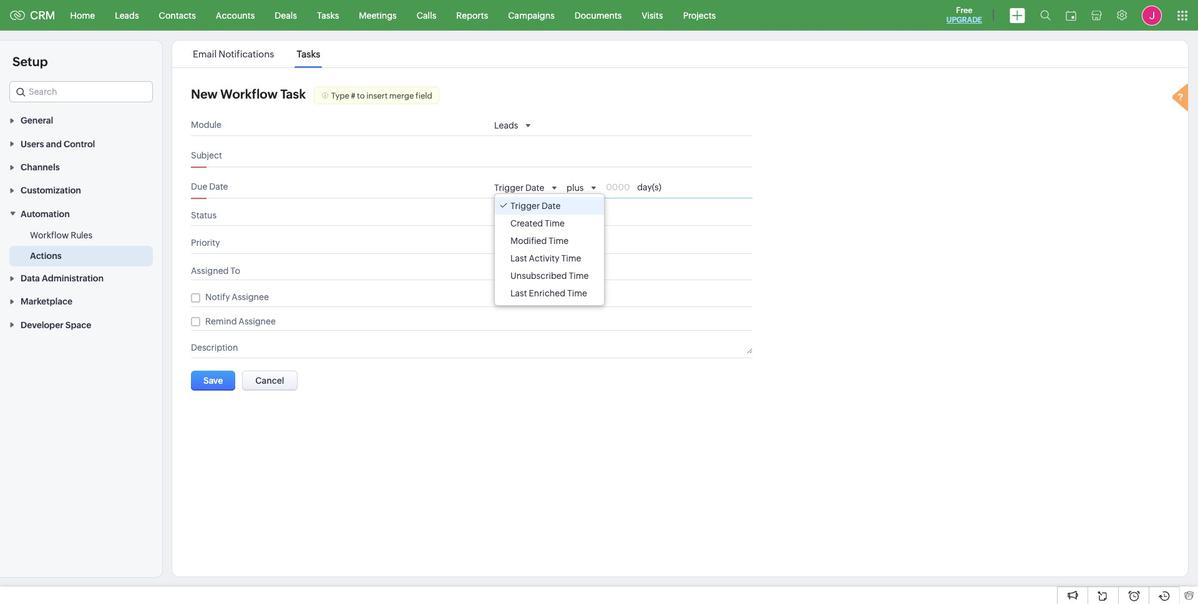 Task type: describe. For each thing, give the bounding box(es) containing it.
leads for leads link
[[115, 10, 139, 20]]

enriched
[[529, 288, 566, 298]]

due date
[[191, 181, 228, 191]]

automation button
[[0, 202, 162, 225]]

workflow rules
[[30, 230, 92, 240]]

search element
[[1033, 0, 1059, 31]]

leads for "leads" field
[[494, 121, 518, 131]]

control
[[64, 139, 95, 149]]

deals
[[275, 10, 297, 20]]

data
[[21, 273, 40, 283]]

campaigns
[[508, 10, 555, 20]]

Leads field
[[494, 120, 534, 131]]

time for created
[[545, 218, 565, 228]]

projects link
[[673, 0, 726, 30]]

marketplace button
[[0, 290, 162, 313]]

assigned to
[[191, 266, 240, 276]]

profile image
[[1142, 5, 1162, 25]]

field
[[416, 91, 432, 100]]

profile element
[[1135, 0, 1170, 30]]

general
[[21, 116, 53, 126]]

1 horizontal spatial workflow
[[220, 87, 278, 101]]

reports
[[457, 10, 488, 20]]

actions link
[[30, 250, 62, 262]]

crm link
[[10, 9, 55, 22]]

last enriched time
[[511, 288, 587, 298]]

reports link
[[447, 0, 498, 30]]

channels
[[21, 162, 60, 172]]

description
[[191, 343, 238, 353]]

calls
[[417, 10, 437, 20]]

1 vertical spatial tasks link
[[295, 49, 322, 59]]

data administration
[[21, 273, 104, 283]]

type
[[331, 91, 349, 100]]

remind
[[205, 316, 237, 326]]

setup
[[12, 54, 48, 69]]

created
[[511, 218, 543, 228]]

visits
[[642, 10, 663, 20]]

merge
[[389, 91, 414, 100]]

create menu element
[[1003, 0, 1033, 30]]

assigned
[[191, 266, 229, 276]]

plus
[[567, 183, 584, 193]]

type # to insert merge field
[[331, 91, 432, 100]]

actions
[[30, 251, 62, 261]]

last activity time
[[511, 253, 581, 263]]

priority
[[191, 238, 220, 248]]

notifications
[[219, 49, 274, 59]]

Search text field
[[10, 82, 152, 102]]

automation region
[[0, 225, 162, 266]]

module
[[191, 120, 222, 130]]

trigger for tree containing trigger date
[[511, 201, 540, 211]]

unsubscribed time
[[511, 271, 589, 281]]

remind assignee
[[205, 316, 276, 326]]

plus field
[[567, 183, 600, 194]]

home link
[[60, 0, 105, 30]]

email notifications link
[[191, 49, 276, 59]]

date for trigger date "field"
[[526, 183, 545, 193]]

email
[[193, 49, 217, 59]]

modified
[[511, 236, 547, 246]]

users
[[21, 139, 44, 149]]

data administration button
[[0, 266, 162, 290]]

accounts link
[[206, 0, 265, 30]]

and
[[46, 139, 62, 149]]

date for tree containing trigger date
[[542, 201, 561, 211]]

0 vertical spatial tasks link
[[307, 0, 349, 30]]

james peterson
[[494, 266, 560, 276]]

0000 text field
[[606, 182, 638, 192]]

documents
[[575, 10, 622, 20]]

contacts link
[[149, 0, 206, 30]]

home
[[70, 10, 95, 20]]

developer
[[21, 320, 64, 330]]

developer space button
[[0, 313, 162, 336]]

space
[[65, 320, 91, 330]]

tree containing trigger date
[[495, 194, 605, 305]]

modified time
[[511, 236, 569, 246]]

to
[[231, 266, 240, 276]]

search image
[[1041, 10, 1051, 21]]

0 vertical spatial tasks
[[317, 10, 339, 20]]

james
[[494, 266, 521, 276]]

task
[[281, 87, 306, 101]]

notify assignee
[[205, 292, 269, 302]]

documents link
[[565, 0, 632, 30]]

free upgrade
[[947, 6, 983, 24]]

created time
[[511, 218, 565, 228]]

users and control button
[[0, 132, 162, 155]]



Task type: vqa. For each thing, say whether or not it's contained in the screenshot.
Developer Space dropdown button
yes



Task type: locate. For each thing, give the bounding box(es) containing it.
automation
[[21, 209, 70, 219]]

assignee for notify assignee
[[232, 292, 269, 302]]

0 vertical spatial trigger date
[[494, 183, 545, 193]]

general button
[[0, 109, 162, 132]]

visits link
[[632, 0, 673, 30]]

workflow inside automation region
[[30, 230, 69, 240]]

1 vertical spatial workflow
[[30, 230, 69, 240]]

trigger
[[494, 183, 524, 193], [511, 201, 540, 211]]

projects
[[683, 10, 716, 20]]

last for last enriched time
[[511, 288, 527, 298]]

trigger date inside "field"
[[494, 183, 545, 193]]

meetings link
[[349, 0, 407, 30]]

customization button
[[0, 179, 162, 202]]

status
[[191, 210, 217, 220]]

trigger date
[[494, 183, 545, 193], [511, 201, 561, 211]]

workflow down notifications
[[220, 87, 278, 101]]

workflow rules link
[[30, 229, 92, 241]]

unsubscribed
[[511, 271, 567, 281]]

leads inside field
[[494, 121, 518, 131]]

tasks link up task
[[295, 49, 322, 59]]

tree
[[495, 194, 605, 305]]

trigger date up created at the top left of the page
[[494, 183, 545, 193]]

time up last enriched time
[[569, 271, 589, 281]]

time for unsubscribed
[[569, 271, 589, 281]]

1 last from the top
[[511, 253, 527, 263]]

date inside tree
[[542, 201, 561, 211]]

new workflow task
[[191, 87, 306, 101]]

1 vertical spatial leads
[[494, 121, 518, 131]]

customization
[[21, 186, 81, 196]]

leads
[[115, 10, 139, 20], [494, 121, 518, 131]]

assignee up remind assignee
[[232, 292, 269, 302]]

trigger date inside tree
[[511, 201, 561, 211]]

assignee
[[232, 292, 269, 302], [239, 316, 276, 326]]

rules
[[71, 230, 92, 240]]

calls link
[[407, 0, 447, 30]]

list containing email notifications
[[182, 41, 332, 67]]

None submit
[[191, 371, 236, 391]]

2 last from the top
[[511, 288, 527, 298]]

date
[[209, 181, 228, 191], [526, 183, 545, 193], [542, 201, 561, 211]]

marketplace
[[21, 297, 72, 307]]

leads link
[[105, 0, 149, 30]]

None text field
[[494, 343, 753, 354]]

meetings
[[359, 10, 397, 20]]

list
[[182, 41, 332, 67]]

day(s)
[[638, 182, 662, 192]]

trigger for trigger date "field"
[[494, 183, 524, 193]]

time
[[545, 218, 565, 228], [549, 236, 569, 246], [562, 253, 581, 263], [569, 271, 589, 281], [567, 288, 587, 298]]

1 horizontal spatial leads
[[494, 121, 518, 131]]

time up last activity time
[[549, 236, 569, 246]]

upgrade
[[947, 16, 983, 24]]

tasks right deals link at top left
[[317, 10, 339, 20]]

crm
[[30, 9, 55, 22]]

last down james peterson
[[511, 288, 527, 298]]

None button
[[242, 371, 297, 391]]

#
[[351, 91, 356, 100]]

1 vertical spatial tasks
[[297, 49, 320, 59]]

trigger date for tree containing trigger date
[[511, 201, 561, 211]]

time up modified time
[[545, 218, 565, 228]]

accounts
[[216, 10, 255, 20]]

users and control
[[21, 139, 95, 149]]

free
[[957, 6, 973, 15]]

date inside "field"
[[526, 183, 545, 193]]

tasks link
[[307, 0, 349, 30], [295, 49, 322, 59]]

contacts
[[159, 10, 196, 20]]

time for modified
[[549, 236, 569, 246]]

0 vertical spatial leads
[[115, 10, 139, 20]]

None field
[[9, 81, 153, 102]]

time right enriched
[[567, 288, 587, 298]]

1 vertical spatial trigger
[[511, 201, 540, 211]]

tasks link right deals
[[307, 0, 349, 30]]

tasks up task
[[297, 49, 320, 59]]

0 vertical spatial last
[[511, 253, 527, 263]]

1 vertical spatial trigger date
[[511, 201, 561, 211]]

trigger inside trigger date "field"
[[494, 183, 524, 193]]

0 vertical spatial assignee
[[232, 292, 269, 302]]

0 vertical spatial workflow
[[220, 87, 278, 101]]

peterson
[[523, 266, 560, 276]]

subject
[[191, 150, 222, 160]]

None text field
[[494, 153, 727, 163]]

0 vertical spatial trigger
[[494, 183, 524, 193]]

0 horizontal spatial workflow
[[30, 230, 69, 240]]

assignee for remind assignee
[[239, 316, 276, 326]]

email notifications
[[193, 49, 274, 59]]

create menu image
[[1010, 8, 1026, 23]]

activity
[[529, 253, 560, 263]]

last
[[511, 253, 527, 263], [511, 288, 527, 298]]

workflow up actions
[[30, 230, 69, 240]]

trigger date for trigger date "field"
[[494, 183, 545, 193]]

due
[[191, 181, 207, 191]]

deals link
[[265, 0, 307, 30]]

developer space
[[21, 320, 91, 330]]

notify
[[205, 292, 230, 302]]

time right activity
[[562, 253, 581, 263]]

last up james peterson
[[511, 253, 527, 263]]

1 vertical spatial assignee
[[239, 316, 276, 326]]

trigger date up created time
[[511, 201, 561, 211]]

Trigger Date field
[[494, 183, 560, 194]]

assignee down notify assignee
[[239, 316, 276, 326]]

channels button
[[0, 155, 162, 179]]

calendar image
[[1066, 10, 1077, 20]]

to
[[357, 91, 365, 100]]

1 vertical spatial last
[[511, 288, 527, 298]]

new
[[191, 87, 218, 101]]

insert
[[367, 91, 388, 100]]

last for last activity time
[[511, 253, 527, 263]]

0 horizontal spatial leads
[[115, 10, 139, 20]]

campaigns link
[[498, 0, 565, 30]]

trigger inside tree
[[511, 201, 540, 211]]

administration
[[42, 273, 104, 283]]



